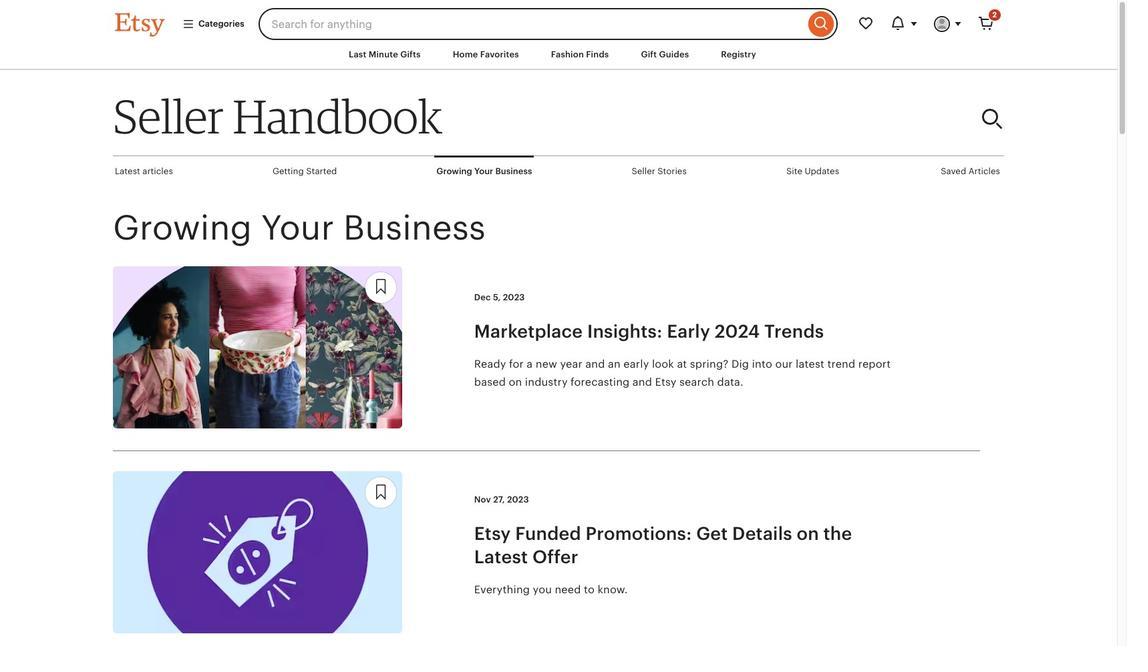 Task type: locate. For each thing, give the bounding box(es) containing it.
seller left the stories
[[632, 166, 655, 176]]

latest up everything
[[474, 547, 528, 568]]

ready
[[474, 358, 506, 371]]

data.
[[717, 376, 744, 389]]

0 vertical spatial seller
[[113, 88, 224, 144]]

marketplace insights: early 2024 trends link
[[474, 320, 902, 343]]

favorites
[[480, 49, 519, 59]]

Search for anything text field
[[258, 8, 805, 40]]

and up the forecasting
[[586, 358, 605, 371]]

on down for
[[509, 376, 522, 389]]

home favorites link
[[443, 43, 529, 67]]

fashion finds
[[551, 49, 609, 59]]

seller for seller handbook
[[113, 88, 224, 144]]

guides
[[659, 49, 689, 59]]

marketplace insights: early 2024 trends image
[[113, 266, 402, 429]]

latest
[[115, 166, 140, 176], [474, 547, 528, 568]]

0 vertical spatial growing
[[437, 167, 472, 177]]

0 horizontal spatial etsy
[[474, 524, 511, 545]]

getting started link
[[271, 156, 339, 187]]

last minute gifts
[[349, 49, 421, 59]]

0 horizontal spatial seller
[[113, 88, 224, 144]]

1 vertical spatial growing your business
[[113, 209, 486, 247]]

growing
[[437, 167, 472, 177], [113, 209, 252, 247]]

0 horizontal spatial your
[[261, 209, 334, 247]]

0 horizontal spatial and
[[586, 358, 605, 371]]

0 horizontal spatial growing
[[113, 209, 252, 247]]

1 vertical spatial business
[[343, 209, 486, 247]]

latest left articles
[[115, 166, 140, 176]]

into
[[752, 358, 772, 371]]

nov
[[474, 495, 491, 505]]

0 horizontal spatial latest
[[115, 166, 140, 176]]

nov 27, 2023
[[474, 495, 529, 505]]

0 vertical spatial growing your business
[[437, 167, 532, 177]]

None search field
[[258, 8, 838, 40]]

1 horizontal spatial business
[[495, 167, 532, 177]]

1 vertical spatial etsy
[[474, 524, 511, 545]]

saved articles
[[941, 166, 1000, 176]]

1 horizontal spatial etsy
[[655, 376, 677, 389]]

seller stories link
[[630, 156, 689, 187]]

seller
[[113, 88, 224, 144], [632, 166, 655, 176]]

menu bar
[[91, 40, 1026, 70]]

year
[[560, 358, 583, 371]]

our
[[775, 358, 793, 371]]

0 vertical spatial your
[[474, 167, 493, 177]]

latest inside 'link'
[[115, 166, 140, 176]]

growing your business
[[437, 167, 532, 177], [113, 209, 486, 247]]

1 vertical spatial 2023
[[507, 495, 529, 505]]

0 horizontal spatial on
[[509, 376, 522, 389]]

1 horizontal spatial latest
[[474, 547, 528, 568]]

0 vertical spatial latest
[[115, 166, 140, 176]]

1 horizontal spatial growing
[[437, 167, 472, 177]]

and
[[586, 358, 605, 371], [633, 376, 652, 389]]

1 horizontal spatial seller
[[632, 166, 655, 176]]

seller handbook
[[113, 88, 442, 144]]

for
[[509, 358, 524, 371]]

updates
[[805, 166, 839, 176]]

last
[[349, 49, 366, 59]]

0 vertical spatial etsy
[[655, 376, 677, 389]]

1 vertical spatial latest
[[474, 547, 528, 568]]

0 vertical spatial and
[[586, 358, 605, 371]]

1 vertical spatial growing
[[113, 209, 252, 247]]

2023 for marketplace
[[503, 292, 525, 302]]

site updates
[[786, 166, 839, 176]]

site
[[786, 166, 803, 176]]

articles
[[143, 166, 173, 176]]

0 vertical spatial business
[[495, 167, 532, 177]]

details
[[732, 524, 792, 545]]

etsy down look
[[655, 376, 677, 389]]

on inside "ready for a new year and an early look at spring? dig into our latest trend report based on industry forecasting and etsy search data."
[[509, 376, 522, 389]]

on inside etsy funded promotions: get details on the latest offer
[[797, 524, 819, 545]]

to
[[584, 584, 595, 597]]

fashion
[[551, 49, 584, 59]]

2023 right 27,
[[507, 495, 529, 505]]

growing down seller handbook link
[[437, 167, 472, 177]]

seller up articles
[[113, 88, 224, 144]]

0 vertical spatial 2023
[[503, 292, 525, 302]]

1 vertical spatial your
[[261, 209, 334, 247]]

etsy
[[655, 376, 677, 389], [474, 524, 511, 545]]

ready for a new year and an early look at spring? dig into our latest trend report based on industry forecasting and etsy search data.
[[474, 358, 891, 389]]

saved articles link
[[939, 156, 1002, 187]]

1 vertical spatial seller
[[632, 166, 655, 176]]

2023 for etsy
[[507, 495, 529, 505]]

1 horizontal spatial your
[[474, 167, 493, 177]]

1 vertical spatial on
[[797, 524, 819, 545]]

0 vertical spatial on
[[509, 376, 522, 389]]

seller handbook link
[[113, 88, 740, 144]]

2
[[993, 11, 997, 19]]

insights:
[[587, 321, 663, 342]]

on left the
[[797, 524, 819, 545]]

1 vertical spatial and
[[633, 376, 652, 389]]

seller stories
[[632, 166, 687, 176]]

early
[[667, 321, 710, 342]]

categories banner
[[91, 0, 1026, 40]]

your
[[474, 167, 493, 177], [261, 209, 334, 247]]

marketplace
[[474, 321, 583, 342]]

on
[[509, 376, 522, 389], [797, 524, 819, 545]]

categories button
[[172, 12, 254, 36]]

seller inside seller stories link
[[632, 166, 655, 176]]

etsy down 27,
[[474, 524, 511, 545]]

at
[[677, 358, 687, 371]]

everything
[[474, 584, 530, 597]]

search
[[680, 376, 714, 389]]

0 horizontal spatial business
[[343, 209, 486, 247]]

growing down articles
[[113, 209, 252, 247]]

and down early
[[633, 376, 652, 389]]

1 horizontal spatial on
[[797, 524, 819, 545]]

an
[[608, 358, 621, 371]]

a
[[527, 358, 533, 371]]

business
[[495, 167, 532, 177], [343, 209, 486, 247]]

2023
[[503, 292, 525, 302], [507, 495, 529, 505]]

2023 right 5,
[[503, 292, 525, 302]]

trend
[[828, 358, 856, 371]]



Task type: vqa. For each thing, say whether or not it's contained in the screenshot.
Gift Guides
yes



Task type: describe. For each thing, give the bounding box(es) containing it.
minute
[[369, 49, 398, 59]]

home favorites
[[453, 49, 519, 59]]

gift guides link
[[631, 43, 699, 67]]

2 link
[[970, 8, 1002, 40]]

etsy funded promotions: get details on the latest offer
[[474, 524, 852, 568]]

categories
[[198, 19, 244, 29]]

promotions:
[[586, 524, 692, 545]]

stories
[[658, 166, 687, 176]]

27,
[[493, 495, 505, 505]]

started
[[306, 166, 337, 176]]

latest inside etsy funded promotions: get details on the latest offer
[[474, 547, 528, 568]]

forecasting
[[571, 376, 630, 389]]

everything you need to know.
[[474, 584, 628, 597]]

the
[[824, 524, 852, 545]]

fashion finds link
[[541, 43, 619, 67]]

growing your business link
[[435, 156, 534, 186]]

1 horizontal spatial and
[[633, 376, 652, 389]]

gift guides
[[641, 49, 689, 59]]

none search field inside categories 'banner'
[[258, 8, 838, 40]]

site updates link
[[784, 156, 841, 187]]

new
[[536, 358, 557, 371]]

latest articles
[[115, 166, 173, 176]]

dig
[[732, 358, 749, 371]]

offer
[[533, 547, 578, 568]]

know.
[[598, 584, 628, 597]]

getting
[[273, 166, 304, 176]]

seller for seller stories
[[632, 166, 655, 176]]

latest articles link
[[113, 156, 175, 187]]

saved
[[941, 166, 966, 176]]

etsy funded promotions: get details on the latest offer link
[[474, 523, 902, 570]]

articles
[[969, 166, 1000, 176]]

getting started
[[273, 166, 337, 176]]

last minute gifts link
[[339, 43, 431, 67]]

look
[[652, 358, 674, 371]]

trends
[[765, 321, 824, 342]]

latest
[[796, 358, 825, 371]]

growing your business inside growing your business link
[[437, 167, 532, 177]]

etsy inside "ready for a new year and an early look at spring? dig into our latest trend report based on industry forecasting and etsy search data."
[[655, 376, 677, 389]]

funded
[[515, 524, 581, 545]]

you
[[533, 584, 552, 597]]

registry
[[721, 49, 756, 59]]

gifts
[[400, 49, 421, 59]]

dec 5, 2023
[[474, 292, 525, 302]]

report
[[859, 358, 891, 371]]

menu bar containing last minute gifts
[[91, 40, 1026, 70]]

marketplace insights: early 2024 trends
[[474, 321, 824, 342]]

etsy inside etsy funded promotions: get details on the latest offer
[[474, 524, 511, 545]]

based
[[474, 376, 506, 389]]

home
[[453, 49, 478, 59]]

get
[[696, 524, 728, 545]]

handbook
[[233, 88, 442, 144]]

industry
[[525, 376, 568, 389]]

need
[[555, 584, 581, 597]]

early
[[624, 358, 649, 371]]

spring?
[[690, 358, 729, 371]]

etsy funded promotions: get details on the latest offer image
[[113, 472, 402, 634]]

dec
[[474, 292, 491, 302]]

registry link
[[711, 43, 766, 67]]

gift
[[641, 49, 657, 59]]

2024
[[715, 321, 760, 342]]

5,
[[493, 292, 501, 302]]

finds
[[586, 49, 609, 59]]



